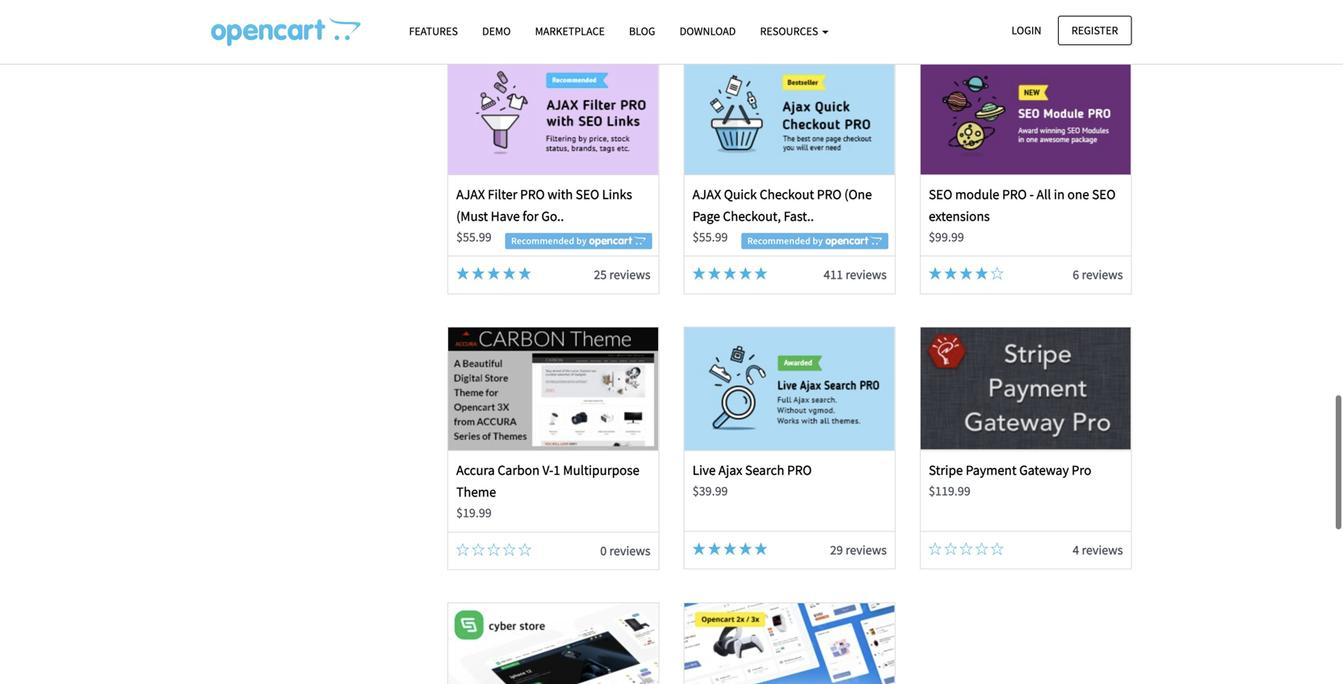 Task type: locate. For each thing, give the bounding box(es) containing it.
ajax filter pro with seo links (must have for go.. image
[[448, 51, 658, 174]]

pro left '(one'
[[817, 186, 842, 203]]

register link
[[1058, 16, 1132, 45]]

star light image
[[487, 267, 500, 280], [503, 267, 516, 280], [518, 267, 531, 280], [693, 267, 705, 280], [708, 267, 721, 280], [755, 267, 768, 280], [944, 267, 957, 280], [960, 267, 973, 280], [975, 267, 988, 280], [724, 542, 737, 555]]

ajax
[[719, 461, 742, 478]]

resources
[[760, 24, 821, 38]]

pro left -
[[1002, 186, 1027, 203]]

star light o image
[[929, 542, 942, 555], [960, 542, 973, 555], [991, 542, 1004, 555], [487, 543, 500, 556]]

download
[[680, 24, 736, 38]]

29 reviews
[[830, 542, 887, 558]]

reviews right 6
[[1082, 267, 1123, 283]]

(one
[[844, 186, 872, 203]]

resources link
[[748, 17, 841, 45]]

demo link
[[470, 17, 523, 45]]

multipurpose
[[563, 461, 640, 478]]

seo up extensions
[[929, 186, 952, 203]]

reviews right 29
[[846, 542, 887, 558]]

stripe payment gateway pro link
[[929, 461, 1092, 478]]

4
[[1073, 542, 1079, 558]]

1
[[554, 461, 560, 478]]

ajax up the page
[[693, 186, 721, 203]]

2 ajax from the left
[[693, 186, 721, 203]]

reviews right 25
[[609, 267, 651, 283]]

$55.99 down (must
[[456, 229, 492, 245]]

1 seo from the left
[[576, 186, 599, 203]]

$99.99
[[929, 229, 964, 245]]

ajax up (must
[[456, 186, 485, 203]]

module
[[955, 186, 999, 203]]

1 ajax from the left
[[456, 186, 485, 203]]

seo module pro - all in one seo extensions $99.99
[[929, 186, 1116, 245]]

stripe payment gateway pro $119.99
[[929, 461, 1092, 499]]

stripe payment gateway pro image
[[921, 327, 1131, 450]]

accura carbon v-1 multipurpose theme image
[[448, 327, 658, 450]]

ajax quick checkout pro (one page checkout, fast.. link
[[693, 186, 872, 224]]

reviews right 411
[[846, 267, 887, 283]]

1 horizontal spatial ajax
[[693, 186, 721, 203]]

star light image
[[456, 267, 469, 280], [472, 267, 485, 280], [724, 267, 737, 280], [739, 267, 752, 280], [929, 267, 942, 280], [693, 542, 705, 555], [708, 542, 721, 555], [739, 542, 752, 555], [755, 542, 768, 555]]

seo module pro - all in one seo extensions link
[[929, 186, 1116, 224]]

search
[[745, 461, 784, 478]]

$19.99
[[456, 505, 492, 521]]

ajax inside ajax filter pro with seo links (must have for go.. $55.99
[[456, 186, 485, 203]]

2 $55.99 from the left
[[693, 229, 728, 245]]

pro
[[520, 186, 545, 203], [817, 186, 842, 203], [1002, 186, 1027, 203], [787, 461, 812, 478]]

reviews right 0
[[609, 543, 651, 559]]

v-
[[542, 461, 554, 478]]

29
[[830, 542, 843, 558]]

$119.99
[[929, 483, 971, 499]]

411
[[824, 267, 843, 283]]

(must
[[456, 208, 488, 224]]

ajax
[[456, 186, 485, 203], [693, 186, 721, 203]]

1 horizontal spatial seo
[[929, 186, 952, 203]]

3 seo from the left
[[1092, 186, 1116, 203]]

chameleon - responsive & multipurpose templa.. image
[[685, 603, 895, 684]]

0 reviews
[[600, 543, 651, 559]]

pro inside seo module pro - all in one seo extensions $99.99
[[1002, 186, 1027, 203]]

pro right search
[[787, 461, 812, 478]]

ajax quick checkout pro (one page checkout, fast.. image
[[685, 51, 895, 174]]

theme
[[456, 483, 496, 500]]

2 horizontal spatial seo
[[1092, 186, 1116, 203]]

0 horizontal spatial ajax
[[456, 186, 485, 203]]

reviews for stripe payment gateway pro
[[1082, 542, 1123, 558]]

pro up for
[[520, 186, 545, 203]]

blog
[[629, 24, 655, 38]]

1 horizontal spatial $55.99
[[693, 229, 728, 245]]

seo right 'one'
[[1092, 186, 1116, 203]]

ajax inside ajax quick checkout pro (one page checkout, fast.. $55.99
[[693, 186, 721, 203]]

seo right with
[[576, 186, 599, 203]]

seo
[[576, 186, 599, 203], [929, 186, 952, 203], [1092, 186, 1116, 203]]

all
[[1037, 186, 1051, 203]]

0 horizontal spatial seo
[[576, 186, 599, 203]]

ajax filter pro with seo links (must have for go.. $55.99
[[456, 186, 632, 245]]

reviews
[[609, 267, 651, 283], [846, 267, 887, 283], [1082, 267, 1123, 283], [846, 542, 887, 558], [1082, 542, 1123, 558], [609, 543, 651, 559]]

1 $55.99 from the left
[[456, 229, 492, 245]]

one
[[1068, 186, 1089, 203]]

$55.99 down the page
[[693, 229, 728, 245]]

accura carbon v-1 multipurpose theme $19.99
[[456, 461, 640, 521]]

download link
[[667, 17, 748, 45]]

gateway
[[1019, 461, 1069, 478]]

accura
[[456, 461, 495, 478]]

go..
[[541, 208, 564, 224]]

0 horizontal spatial $55.99
[[456, 229, 492, 245]]

reviews right 4
[[1082, 542, 1123, 558]]

$55.99 inside ajax filter pro with seo links (must have for go.. $55.99
[[456, 229, 492, 245]]

-
[[1030, 186, 1034, 203]]

live
[[693, 461, 716, 478]]

carbon
[[498, 461, 540, 478]]

fast..
[[784, 208, 814, 224]]

$55.99
[[456, 229, 492, 245], [693, 229, 728, 245]]

with
[[548, 186, 573, 203]]

25 reviews
[[594, 267, 651, 283]]

star light o image
[[991, 267, 1004, 280], [944, 542, 957, 555], [975, 542, 988, 555], [456, 543, 469, 556], [472, 543, 485, 556], [503, 543, 516, 556], [518, 543, 531, 556]]

extensions
[[929, 208, 990, 224]]



Task type: vqa. For each thing, say whether or not it's contained in the screenshot.


Task type: describe. For each thing, give the bounding box(es) containing it.
marketplace link
[[523, 17, 617, 45]]

marketplace
[[535, 24, 605, 38]]

features link
[[397, 17, 470, 45]]

quick
[[724, 186, 757, 203]]

checkout,
[[723, 208, 781, 224]]

features
[[409, 24, 458, 38]]

ajax filter pro with seo links (must have for go.. link
[[456, 186, 632, 224]]

ajax for ajax quick checkout pro (one page checkout, fast..
[[693, 186, 721, 203]]

0
[[600, 543, 607, 559]]

6 reviews
[[1073, 267, 1123, 283]]

4 reviews
[[1073, 542, 1123, 558]]

pro inside ajax filter pro with seo links (must have for go.. $55.99
[[520, 186, 545, 203]]

reviews for live ajax search pro
[[846, 542, 887, 558]]

register
[[1072, 23, 1118, 38]]

reviews for ajax filter pro with seo links (must have for go..
[[609, 267, 651, 283]]

live ajax search pro link
[[693, 461, 812, 478]]

pro
[[1072, 461, 1092, 478]]

payment
[[966, 461, 1017, 478]]

in
[[1054, 186, 1065, 203]]

2 seo from the left
[[929, 186, 952, 203]]

ajax for ajax filter pro with seo links (must have for go..
[[456, 186, 485, 203]]

reviews for seo module pro - all in one seo extensions
[[1082, 267, 1123, 283]]

$55.99 inside ajax quick checkout pro (one page checkout, fast.. $55.99
[[693, 229, 728, 245]]

have
[[491, 208, 520, 224]]

ajax quick checkout pro (one page checkout, fast.. $55.99
[[693, 186, 872, 245]]

411 reviews
[[824, 267, 887, 283]]

live ajax search pro image
[[685, 327, 895, 450]]

seo module pro - all in one seo extensions image
[[921, 51, 1131, 174]]

pro inside live ajax search pro $39.99
[[787, 461, 812, 478]]

6
[[1073, 267, 1079, 283]]

demo
[[482, 24, 511, 38]]

seo inside ajax filter pro with seo links (must have for go.. $55.99
[[576, 186, 599, 203]]

for
[[523, 208, 539, 224]]

$39.99
[[693, 483, 728, 499]]

login
[[1012, 23, 1042, 38]]

live ajax search pro $39.99
[[693, 461, 812, 499]]

blog link
[[617, 17, 667, 45]]

opencart extensions image
[[211, 17, 361, 46]]

reviews for accura carbon v-1 multipurpose theme
[[609, 543, 651, 559]]

accura carbon v-1 multipurpose theme link
[[456, 461, 640, 500]]

page
[[693, 208, 720, 224]]

login link
[[998, 16, 1055, 45]]

links
[[602, 186, 632, 203]]

checkout
[[760, 186, 814, 203]]

filter
[[488, 186, 517, 203]]

stripe
[[929, 461, 963, 478]]

cyberstore - advanced multipurpose opencart theme image
[[448, 603, 658, 684]]

pro inside ajax quick checkout pro (one page checkout, fast.. $55.99
[[817, 186, 842, 203]]

25
[[594, 267, 607, 283]]

reviews for ajax quick checkout pro (one page checkout, fast..
[[846, 267, 887, 283]]



